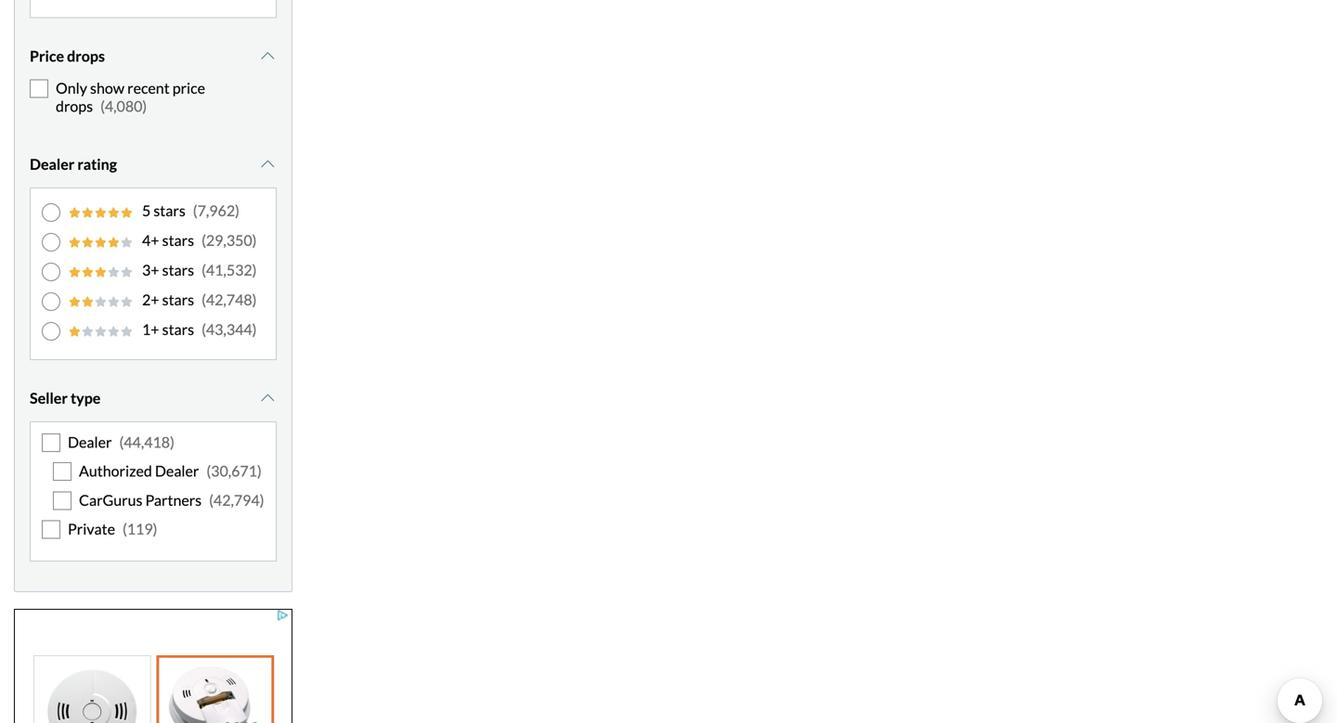 Task type: locate. For each thing, give the bounding box(es) containing it.
authorized dealer (30,671)
[[79, 462, 262, 480]]

stars for 1+ stars
[[162, 321, 194, 339]]

chevron down image
[[259, 49, 277, 64], [259, 157, 277, 172]]

partners
[[145, 491, 202, 509]]

3+
[[142, 261, 159, 279]]

dealer inside dropdown button
[[30, 155, 75, 173]]

stars right 5
[[154, 202, 186, 220]]

drops
[[67, 47, 105, 65], [56, 97, 93, 115]]

chevron down image for rating
[[259, 157, 277, 172]]

(7,962)
[[193, 202, 240, 220]]

authorized
[[79, 462, 152, 480]]

price drops
[[30, 47, 105, 65]]

dealer for dealer (44,418)
[[68, 433, 112, 452]]

dealer
[[30, 155, 75, 173], [68, 433, 112, 452], [155, 462, 199, 480]]

2+
[[142, 291, 159, 309]]

recent
[[127, 79, 170, 97]]

dealer up authorized
[[68, 433, 112, 452]]

2 chevron down image from the top
[[259, 157, 277, 172]]

seller type
[[30, 389, 101, 407]]

only show recent price drops
[[56, 79, 205, 115]]

stars right 3+
[[162, 261, 194, 279]]

stars right 4+
[[162, 231, 194, 249]]

chevron down image for drops
[[259, 49, 277, 64]]

4+ stars
[[142, 231, 194, 249]]

seller type button
[[30, 375, 277, 422]]

0 vertical spatial dealer
[[30, 155, 75, 173]]

dealer rating
[[30, 155, 117, 173]]

drops inside dropdown button
[[67, 47, 105, 65]]

seller
[[30, 389, 68, 407]]

(119)
[[123, 520, 157, 538]]

1 vertical spatial dealer
[[68, 433, 112, 452]]

price
[[30, 47, 64, 65]]

drops inside only show recent price drops
[[56, 97, 93, 115]]

stars right 2+
[[162, 291, 194, 309]]

2+ stars
[[142, 291, 194, 309]]

chevron down image inside price drops dropdown button
[[259, 49, 277, 64]]

chevron down image inside dealer rating dropdown button
[[259, 157, 277, 172]]

drops left (4,080)
[[56, 97, 93, 115]]

5
[[142, 202, 151, 220]]

stars for 3+ stars
[[162, 261, 194, 279]]

stars right 1+
[[162, 321, 194, 339]]

dealer left rating at the left of page
[[30, 155, 75, 173]]

1 vertical spatial drops
[[56, 97, 93, 115]]

dealer up partners
[[155, 462, 199, 480]]

(44,418)
[[119, 433, 175, 452]]

only
[[56, 79, 87, 97]]

(42,794)
[[209, 491, 264, 509]]

0 vertical spatial chevron down image
[[259, 49, 277, 64]]

1 vertical spatial chevron down image
[[259, 157, 277, 172]]

1 chevron down image from the top
[[259, 49, 277, 64]]

0 vertical spatial drops
[[67, 47, 105, 65]]

cargurus
[[79, 491, 143, 509]]

private (119)
[[68, 520, 157, 538]]

stars
[[154, 202, 186, 220], [162, 231, 194, 249], [162, 261, 194, 279], [162, 291, 194, 309], [162, 321, 194, 339]]

dealer rating button
[[30, 141, 277, 188]]

drops up the only
[[67, 47, 105, 65]]

(30,671)
[[207, 462, 262, 480]]

(41,532)
[[202, 261, 257, 279]]



Task type: describe. For each thing, give the bounding box(es) containing it.
3+ stars
[[142, 261, 194, 279]]

show
[[90, 79, 125, 97]]

(29,350)
[[202, 231, 257, 249]]

dealer (44,418)
[[68, 433, 175, 452]]

cargurus partners (42,794)
[[79, 491, 264, 509]]

1+
[[142, 321, 159, 339]]

4+
[[142, 231, 159, 249]]

1+ stars
[[142, 321, 194, 339]]

(4,080)
[[100, 97, 147, 115]]

stars for 4+ stars
[[162, 231, 194, 249]]

private
[[68, 520, 115, 538]]

type
[[71, 389, 101, 407]]

dealer for dealer rating
[[30, 155, 75, 173]]

2 vertical spatial dealer
[[155, 462, 199, 480]]

stars for 5 stars
[[154, 202, 186, 220]]

(42,748)
[[202, 291, 257, 309]]

advertisement region
[[14, 609, 293, 724]]

chevron down image
[[259, 391, 277, 406]]

stars for 2+ stars
[[162, 291, 194, 309]]

price
[[173, 79, 205, 97]]

rating
[[77, 155, 117, 173]]

price drops button
[[30, 33, 277, 80]]

5 stars
[[142, 202, 186, 220]]

(43,344)
[[202, 321, 257, 339]]



Task type: vqa. For each thing, say whether or not it's contained in the screenshot.


